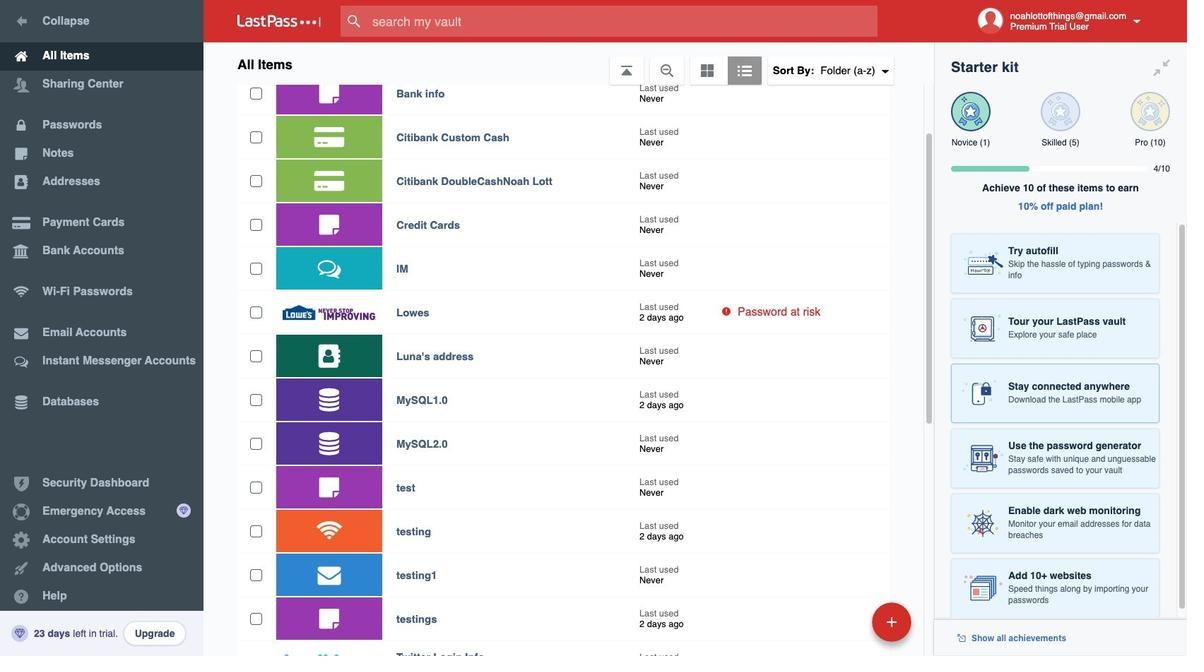 Task type: locate. For each thing, give the bounding box(es) containing it.
new item navigation
[[775, 599, 920, 657]]

new item element
[[775, 602, 917, 642]]



Task type: describe. For each thing, give the bounding box(es) containing it.
lastpass image
[[237, 15, 321, 28]]

Search search field
[[341, 6, 905, 37]]

search my vault text field
[[341, 6, 905, 37]]

vault options navigation
[[204, 42, 934, 85]]

main navigation navigation
[[0, 0, 204, 657]]



